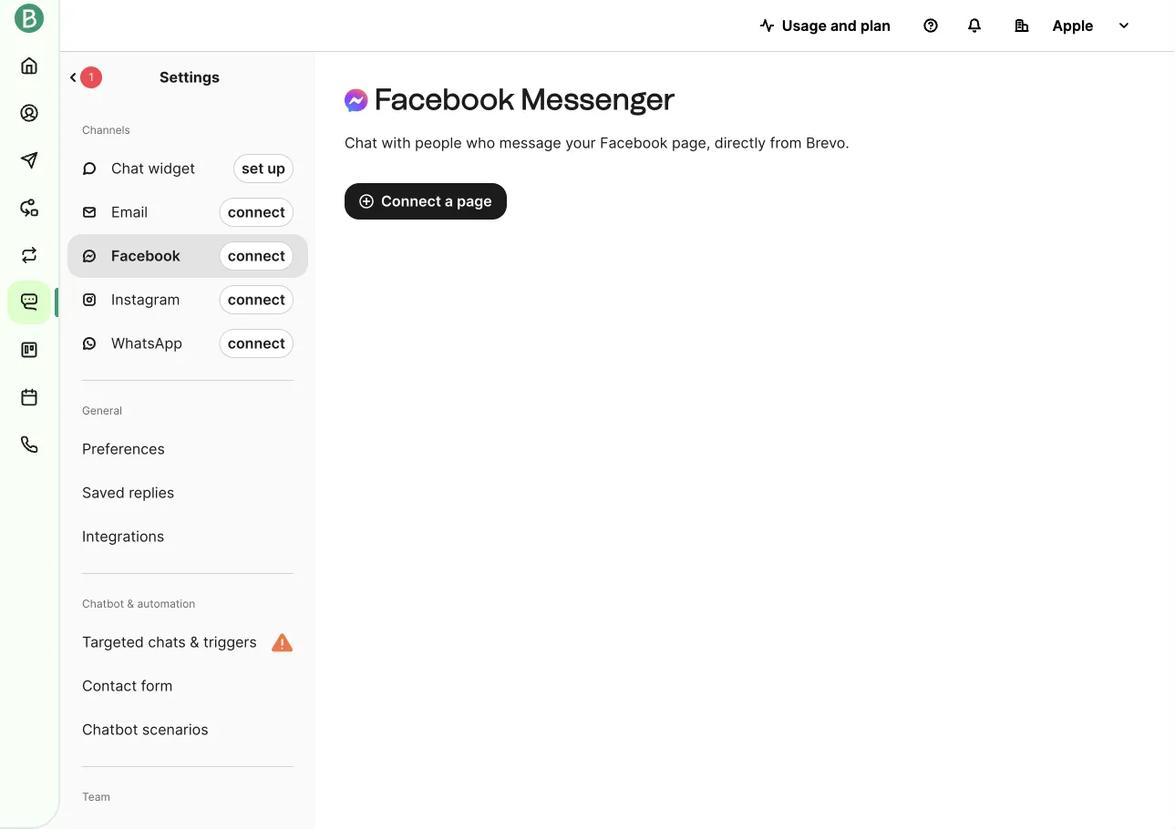 Task type: vqa. For each thing, say whether or not it's contained in the screenshot.
and
yes



Task type: locate. For each thing, give the bounding box(es) containing it.
facebook right "your"
[[600, 134, 668, 152]]

chatbot for chatbot scenarios
[[82, 721, 138, 739]]

up
[[267, 160, 285, 177]]

facebook up instagram
[[111, 247, 180, 265]]

and
[[830, 16, 857, 34]]

& left automation
[[127, 598, 134, 611]]

0 horizontal spatial chat
[[111, 160, 144, 177]]

whatsapp
[[111, 335, 182, 352]]

&
[[127, 598, 134, 611], [190, 634, 199, 651]]

connect a page link
[[345, 183, 507, 220]]

1 chatbot from the top
[[82, 598, 124, 611]]

settings
[[160, 68, 220, 86]]

saved
[[82, 484, 125, 502]]

connect for facebook
[[228, 247, 285, 265]]

chat
[[345, 134, 377, 152], [111, 160, 144, 177]]

1 horizontal spatial facebook
[[375, 82, 514, 117]]

chat with people who message your facebook page, directly from brevo.
[[345, 134, 849, 152]]

2 vertical spatial facebook
[[111, 247, 180, 265]]

1 vertical spatial chat
[[111, 160, 144, 177]]

2 chatbot from the top
[[82, 721, 138, 739]]

chat left with at the left top of page
[[345, 134, 377, 152]]

preferences link
[[67, 428, 308, 471]]

1 horizontal spatial &
[[190, 634, 199, 651]]

connect
[[228, 203, 285, 221], [228, 247, 285, 265], [228, 291, 285, 309], [228, 335, 285, 352]]

targeted chats & triggers
[[82, 634, 257, 651]]

0 vertical spatial facebook
[[375, 82, 514, 117]]

chats
[[148, 634, 186, 651]]

chatbot up targeted
[[82, 598, 124, 611]]

team
[[82, 791, 110, 804]]

set
[[242, 160, 264, 177]]

chat up email
[[111, 160, 144, 177]]

instagram
[[111, 291, 180, 309]]

usage
[[782, 16, 827, 34]]

chat widget
[[111, 160, 195, 177]]

from
[[770, 134, 802, 152]]

chatbot down 'contact' at left
[[82, 721, 138, 739]]

preferences
[[82, 440, 165, 458]]

0 vertical spatial chatbot
[[82, 598, 124, 611]]

1 vertical spatial &
[[190, 634, 199, 651]]

plan
[[860, 16, 891, 34]]

facebook
[[375, 82, 514, 117], [600, 134, 668, 152], [111, 247, 180, 265]]

chatbot
[[82, 598, 124, 611], [82, 721, 138, 739]]

apple
[[1052, 16, 1094, 34]]

1
[[89, 71, 94, 84]]

2 horizontal spatial facebook
[[600, 134, 668, 152]]

4 connect from the top
[[228, 335, 285, 352]]

0 vertical spatial chat
[[345, 134, 377, 152]]

chat for chat widget
[[111, 160, 144, 177]]

& right chats at the left bottom of page
[[190, 634, 199, 651]]

page
[[457, 192, 492, 210]]

facebook image
[[345, 89, 368, 112]]

brevo.
[[806, 134, 849, 152]]

1 button
[[51, 52, 117, 103]]

1 vertical spatial chatbot
[[82, 721, 138, 739]]

scenarios
[[142, 721, 208, 739]]

contact
[[82, 677, 137, 695]]

3 connect from the top
[[228, 291, 285, 309]]

replies
[[129, 484, 174, 502]]

connect a page
[[381, 192, 492, 210]]

saved replies link
[[67, 471, 308, 515]]

2 connect from the top
[[228, 247, 285, 265]]

facebook up people
[[375, 82, 514, 117]]

connect for email
[[228, 203, 285, 221]]

connect
[[381, 192, 441, 210]]

automation
[[137, 598, 195, 611]]

1 horizontal spatial chat
[[345, 134, 377, 152]]

1 connect from the top
[[228, 203, 285, 221]]

& inside 'link'
[[190, 634, 199, 651]]

1 vertical spatial facebook
[[600, 134, 668, 152]]

who
[[466, 134, 495, 152]]

integrations link
[[67, 515, 308, 559]]

chat for chat with people who message your facebook page, directly from brevo.
[[345, 134, 377, 152]]

contact form
[[82, 677, 173, 695]]

0 horizontal spatial facebook
[[111, 247, 180, 265]]

0 horizontal spatial &
[[127, 598, 134, 611]]

triggers
[[203, 634, 257, 651]]

usage and plan button
[[745, 7, 905, 44]]

apple button
[[1000, 7, 1146, 44]]



Task type: describe. For each thing, give the bounding box(es) containing it.
targeted
[[82, 634, 144, 651]]

set up
[[242, 160, 285, 177]]

saved replies
[[82, 484, 174, 502]]

people
[[415, 134, 462, 152]]

chatbot scenarios
[[82, 721, 208, 739]]

contact form link
[[67, 665, 308, 708]]

channels
[[82, 124, 130, 137]]

facebook messenger
[[375, 82, 675, 117]]

messenger
[[521, 82, 675, 117]]

chatbot & automation
[[82, 598, 195, 611]]

targeted chats & triggers link
[[67, 621, 308, 665]]

widget
[[148, 160, 195, 177]]

usage and plan
[[782, 16, 891, 34]]

connect for instagram
[[228, 291, 285, 309]]

form
[[141, 677, 173, 695]]

directly
[[715, 134, 766, 152]]

your
[[565, 134, 596, 152]]

with
[[381, 134, 411, 152]]

a
[[445, 192, 453, 210]]

chatbot scenarios link
[[67, 708, 308, 752]]

chatbot for chatbot & automation
[[82, 598, 124, 611]]

0 vertical spatial &
[[127, 598, 134, 611]]

email
[[111, 203, 148, 221]]

message
[[499, 134, 561, 152]]

facebook for facebook messenger
[[375, 82, 514, 117]]

connect for whatsapp
[[228, 335, 285, 352]]

general
[[82, 404, 122, 418]]

facebook for facebook
[[111, 247, 180, 265]]

page,
[[672, 134, 710, 152]]

integrations
[[82, 528, 164, 546]]



